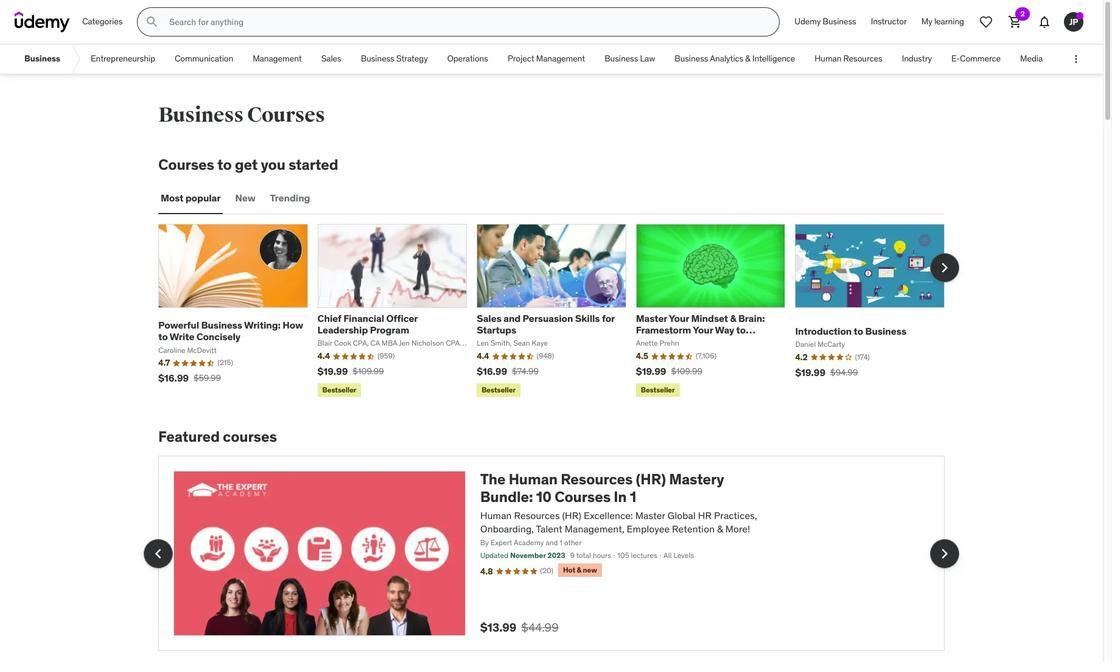 Task type: locate. For each thing, give the bounding box(es) containing it.
resources up talent
[[514, 509, 560, 522]]

business link
[[15, 44, 70, 74]]

master your mindset & brain: framestorm your way to success
[[636, 312, 765, 348]]

media link
[[1011, 44, 1053, 74]]

& right 'hot'
[[577, 566, 582, 575]]

way
[[715, 324, 734, 336]]

2 vertical spatial resources
[[514, 509, 560, 522]]

arrow pointing to subcategory menu links image
[[70, 44, 81, 74]]

next image
[[935, 258, 955, 278]]

courses up excellence:
[[555, 488, 611, 507]]

(hr)
[[636, 470, 666, 489], [562, 509, 582, 522]]

chief financial officer leadership program
[[318, 312, 418, 336]]

courses
[[223, 428, 277, 446]]

master up the success at the bottom
[[636, 312, 667, 324]]

leadership
[[318, 324, 368, 336]]

1 horizontal spatial (hr)
[[636, 470, 666, 489]]

0 vertical spatial carousel element
[[158, 224, 960, 400]]

introduction
[[795, 325, 852, 337]]

most popular
[[161, 192, 221, 204]]

courses up most popular at the top of the page
[[158, 155, 214, 174]]

0 horizontal spatial (hr)
[[562, 509, 582, 522]]

resources down instructor link
[[844, 53, 883, 64]]

by
[[480, 539, 489, 548]]

business law
[[605, 53, 655, 64]]

to
[[217, 155, 232, 174], [736, 324, 746, 336], [854, 325, 863, 337], [158, 331, 168, 343]]

2 horizontal spatial resources
[[844, 53, 883, 64]]

global
[[668, 509, 696, 522]]

1 vertical spatial and
[[546, 539, 558, 548]]

shopping cart with 2 items image
[[1008, 15, 1023, 29]]

hr
[[698, 509, 712, 522]]

business analytics & intelligence link
[[665, 44, 805, 74]]

carousel element
[[158, 224, 960, 400], [144, 456, 960, 651]]

1 vertical spatial 1
[[560, 539, 563, 548]]

sales left 'persuasion'
[[477, 312, 502, 324]]

udemy business
[[795, 16, 857, 27]]

to left write
[[158, 331, 168, 343]]

other
[[564, 539, 582, 548]]

the human resources (hr) mastery bundle: 10 courses in 1 human resources (hr) excellence: master global hr practices, onboarding, talent management, employee retention & more! by expert academy and 1 other
[[480, 470, 757, 548]]

2 link
[[1001, 7, 1030, 37]]

0 vertical spatial master
[[636, 312, 667, 324]]

jp link
[[1059, 7, 1089, 37]]

0 horizontal spatial 1
[[560, 539, 563, 548]]

you
[[261, 155, 285, 174]]

1 left other
[[560, 539, 563, 548]]

human
[[815, 53, 842, 64], [509, 470, 558, 489], [480, 509, 512, 522]]

9 total hours
[[570, 551, 611, 560]]

sales right "management" link
[[321, 53, 341, 64]]

human down udemy business link
[[815, 53, 842, 64]]

0 vertical spatial resources
[[844, 53, 883, 64]]

hot & new
[[563, 566, 597, 575]]

0 vertical spatial human
[[815, 53, 842, 64]]

project management
[[508, 53, 585, 64]]

academy
[[514, 539, 544, 548]]

to right way
[[736, 324, 746, 336]]

1 horizontal spatial resources
[[561, 470, 633, 489]]

business analytics & intelligence
[[675, 53, 795, 64]]

started
[[289, 155, 338, 174]]

human right 'the'
[[509, 470, 558, 489]]

0 horizontal spatial and
[[504, 312, 521, 324]]

officer
[[386, 312, 418, 324]]

2 vertical spatial courses
[[555, 488, 611, 507]]

management link
[[243, 44, 312, 74]]

your left mindset
[[669, 312, 689, 324]]

new
[[235, 192, 255, 204]]

& inside the human resources (hr) mastery bundle: 10 courses in 1 human resources (hr) excellence: master global hr practices, onboarding, talent management, employee retention & more! by expert academy and 1 other
[[717, 523, 723, 535]]

0 vertical spatial courses
[[247, 102, 325, 128]]

persuasion
[[523, 312, 573, 324]]

and inside sales and persuasion skills for startups
[[504, 312, 521, 324]]

2 management from the left
[[536, 53, 585, 64]]

practices,
[[714, 509, 757, 522]]

wishlist image
[[979, 15, 994, 29]]

sales inside sales and persuasion skills for startups
[[477, 312, 502, 324]]

notifications image
[[1037, 15, 1052, 29]]

business inside powerful business writing: how to write concisely
[[201, 319, 242, 331]]

categories
[[82, 16, 123, 27]]

& left brain:
[[730, 312, 736, 324]]

sales for sales and persuasion skills for startups
[[477, 312, 502, 324]]

1 vertical spatial sales
[[477, 312, 502, 324]]

1 vertical spatial (hr)
[[562, 509, 582, 522]]

most
[[161, 192, 183, 204]]

hot
[[563, 566, 575, 575]]

1 horizontal spatial your
[[693, 324, 713, 336]]

1 right in
[[630, 488, 636, 507]]

writing:
[[244, 319, 281, 331]]

1 management from the left
[[253, 53, 302, 64]]

1 horizontal spatial management
[[536, 53, 585, 64]]

business courses
[[158, 102, 325, 128]]

financial
[[343, 312, 384, 324]]

november
[[510, 551, 546, 560]]

0 horizontal spatial management
[[253, 53, 302, 64]]

e-
[[952, 53, 960, 64]]

$44.99
[[521, 620, 559, 635]]

1
[[630, 488, 636, 507], [560, 539, 563, 548]]

0 horizontal spatial courses
[[158, 155, 214, 174]]

my learning link
[[914, 7, 972, 37]]

resources
[[844, 53, 883, 64], [561, 470, 633, 489], [514, 509, 560, 522]]

retention
[[672, 523, 715, 535]]

concisely
[[196, 331, 240, 343]]

0 horizontal spatial your
[[669, 312, 689, 324]]

1 vertical spatial master
[[636, 509, 665, 522]]

powerful business writing: how to write concisely link
[[158, 319, 303, 343]]

master
[[636, 312, 667, 324], [636, 509, 665, 522]]

your left way
[[693, 324, 713, 336]]

and up 2023
[[546, 539, 558, 548]]

skills
[[575, 312, 600, 324]]

2 horizontal spatial courses
[[555, 488, 611, 507]]

& inside master your mindset & brain: framestorm your way to success
[[730, 312, 736, 324]]

your
[[669, 312, 689, 324], [693, 324, 713, 336]]

0 vertical spatial and
[[504, 312, 521, 324]]

previous image
[[149, 544, 168, 564]]

communication
[[175, 53, 233, 64]]

submit search image
[[145, 15, 160, 29]]

0 horizontal spatial sales
[[321, 53, 341, 64]]

1 horizontal spatial sales
[[477, 312, 502, 324]]

udemy image
[[15, 12, 70, 32]]

(hr) up talent
[[562, 509, 582, 522]]

&
[[745, 53, 751, 64], [730, 312, 736, 324], [717, 523, 723, 535], [577, 566, 582, 575]]

management
[[253, 53, 302, 64], [536, 53, 585, 64]]

onboarding,
[[480, 523, 534, 535]]

(hr) right in
[[636, 470, 666, 489]]

commerce
[[960, 53, 1001, 64]]

105
[[618, 551, 629, 560]]

employee
[[627, 523, 670, 535]]

0 vertical spatial 1
[[630, 488, 636, 507]]

law
[[640, 53, 655, 64]]

industry
[[902, 53, 932, 64]]

master up employee
[[636, 509, 665, 522]]

human resources link
[[805, 44, 892, 74]]

0 vertical spatial sales
[[321, 53, 341, 64]]

1 horizontal spatial courses
[[247, 102, 325, 128]]

all
[[664, 551, 672, 560]]

& left more!
[[717, 523, 723, 535]]

1 vertical spatial carousel element
[[144, 456, 960, 651]]

courses to get you started
[[158, 155, 338, 174]]

courses up you
[[247, 102, 325, 128]]

1 vertical spatial courses
[[158, 155, 214, 174]]

sales
[[321, 53, 341, 64], [477, 312, 502, 324]]

levels
[[674, 551, 694, 560]]

management left "sales" link
[[253, 53, 302, 64]]

management right project
[[536, 53, 585, 64]]

$13.99 $44.99
[[480, 620, 559, 635]]

human up onboarding,
[[480, 509, 512, 522]]

more!
[[726, 523, 750, 535]]

1 vertical spatial human
[[509, 470, 558, 489]]

and left 'persuasion'
[[504, 312, 521, 324]]

next image
[[935, 544, 955, 564]]

resources up excellence:
[[561, 470, 633, 489]]

1 horizontal spatial and
[[546, 539, 558, 548]]

framestorm
[[636, 324, 691, 336]]



Task type: describe. For each thing, give the bounding box(es) containing it.
sales and persuasion skills for startups
[[477, 312, 615, 336]]

business strategy
[[361, 53, 428, 64]]

you have alerts image
[[1076, 12, 1084, 19]]

total
[[576, 551, 591, 560]]

2 vertical spatial human
[[480, 509, 512, 522]]

carousel element containing the human resources (hr) mastery bundle: 10 courses in 1
[[144, 456, 960, 651]]

hours
[[593, 551, 611, 560]]

industry link
[[892, 44, 942, 74]]

udemy
[[795, 16, 821, 27]]

for
[[602, 312, 615, 324]]

entrepreneurship link
[[81, 44, 165, 74]]

talent
[[536, 523, 562, 535]]

powerful business writing: how to write concisely
[[158, 319, 303, 343]]

10
[[536, 488, 552, 507]]

to inside powerful business writing: how to write concisely
[[158, 331, 168, 343]]

learning
[[935, 16, 964, 27]]

sales link
[[312, 44, 351, 74]]

human resources
[[815, 53, 883, 64]]

intelligence
[[753, 53, 795, 64]]

courses inside the human resources (hr) mastery bundle: 10 courses in 1 human resources (hr) excellence: master global hr practices, onboarding, talent management, employee retention & more! by expert academy and 1 other
[[555, 488, 611, 507]]

to left get
[[217, 155, 232, 174]]

Search for anything text field
[[167, 12, 765, 32]]

9
[[570, 551, 575, 560]]

communication link
[[165, 44, 243, 74]]

introduction to business link
[[795, 325, 907, 337]]

e-commerce
[[952, 53, 1001, 64]]

& right analytics
[[745, 53, 751, 64]]

analytics
[[710, 53, 744, 64]]

media
[[1020, 53, 1043, 64]]

strategy
[[396, 53, 428, 64]]

105 lectures
[[618, 551, 657, 560]]

e-commerce link
[[942, 44, 1011, 74]]

business law link
[[595, 44, 665, 74]]

project
[[508, 53, 534, 64]]

more subcategory menu links image
[[1070, 53, 1083, 65]]

most popular button
[[158, 184, 223, 213]]

operations link
[[438, 44, 498, 74]]

introduction to business
[[795, 325, 907, 337]]

master inside the human resources (hr) mastery bundle: 10 courses in 1 human resources (hr) excellence: master global hr practices, onboarding, talent management, employee retention & more! by expert academy and 1 other
[[636, 509, 665, 522]]

2023
[[548, 551, 565, 560]]

chief financial officer leadership program link
[[318, 312, 418, 336]]

write
[[170, 331, 194, 343]]

(20)
[[540, 566, 554, 575]]

in
[[614, 488, 627, 507]]

to inside master your mindset & brain: framestorm your way to success
[[736, 324, 746, 336]]

master your mindset & brain: framestorm your way to success link
[[636, 312, 765, 348]]

operations
[[447, 53, 488, 64]]

powerful
[[158, 319, 199, 331]]

new
[[583, 566, 597, 575]]

resources inside human resources link
[[844, 53, 883, 64]]

bundle:
[[480, 488, 533, 507]]

updated november 2023
[[480, 551, 565, 560]]

1 vertical spatial resources
[[561, 470, 633, 489]]

human inside human resources link
[[815, 53, 842, 64]]

get
[[235, 155, 258, 174]]

how
[[283, 319, 303, 331]]

new button
[[233, 184, 258, 213]]

instructor link
[[864, 7, 914, 37]]

0 horizontal spatial resources
[[514, 509, 560, 522]]

trending
[[270, 192, 310, 204]]

updated
[[480, 551, 509, 560]]

success
[[636, 336, 674, 348]]

to right introduction
[[854, 325, 863, 337]]

master inside master your mindset & brain: framestorm your way to success
[[636, 312, 667, 324]]

udemy business link
[[787, 7, 864, 37]]

startups
[[477, 324, 516, 336]]

popular
[[186, 192, 221, 204]]

carousel element containing chief financial officer leadership program
[[158, 224, 960, 400]]

business strategy link
[[351, 44, 438, 74]]

my
[[922, 16, 933, 27]]

1 horizontal spatial 1
[[630, 488, 636, 507]]

the
[[480, 470, 506, 489]]

4.8
[[480, 566, 493, 577]]

expert
[[491, 539, 512, 548]]

excellence:
[[584, 509, 633, 522]]

trending button
[[268, 184, 313, 213]]

project management link
[[498, 44, 595, 74]]

featured courses
[[158, 428, 277, 446]]

jp
[[1069, 16, 1079, 27]]

my learning
[[922, 16, 964, 27]]

$13.99
[[480, 620, 517, 635]]

all levels
[[664, 551, 694, 560]]

and inside the human resources (hr) mastery bundle: 10 courses in 1 human resources (hr) excellence: master global hr practices, onboarding, talent management, employee retention & more! by expert academy and 1 other
[[546, 539, 558, 548]]

categories button
[[75, 7, 130, 37]]

featured
[[158, 428, 220, 446]]

2
[[1021, 9, 1025, 18]]

lectures
[[631, 551, 657, 560]]

0 vertical spatial (hr)
[[636, 470, 666, 489]]

sales for sales
[[321, 53, 341, 64]]

entrepreneurship
[[91, 53, 155, 64]]



Task type: vqa. For each thing, say whether or not it's contained in the screenshot.
OF
no



